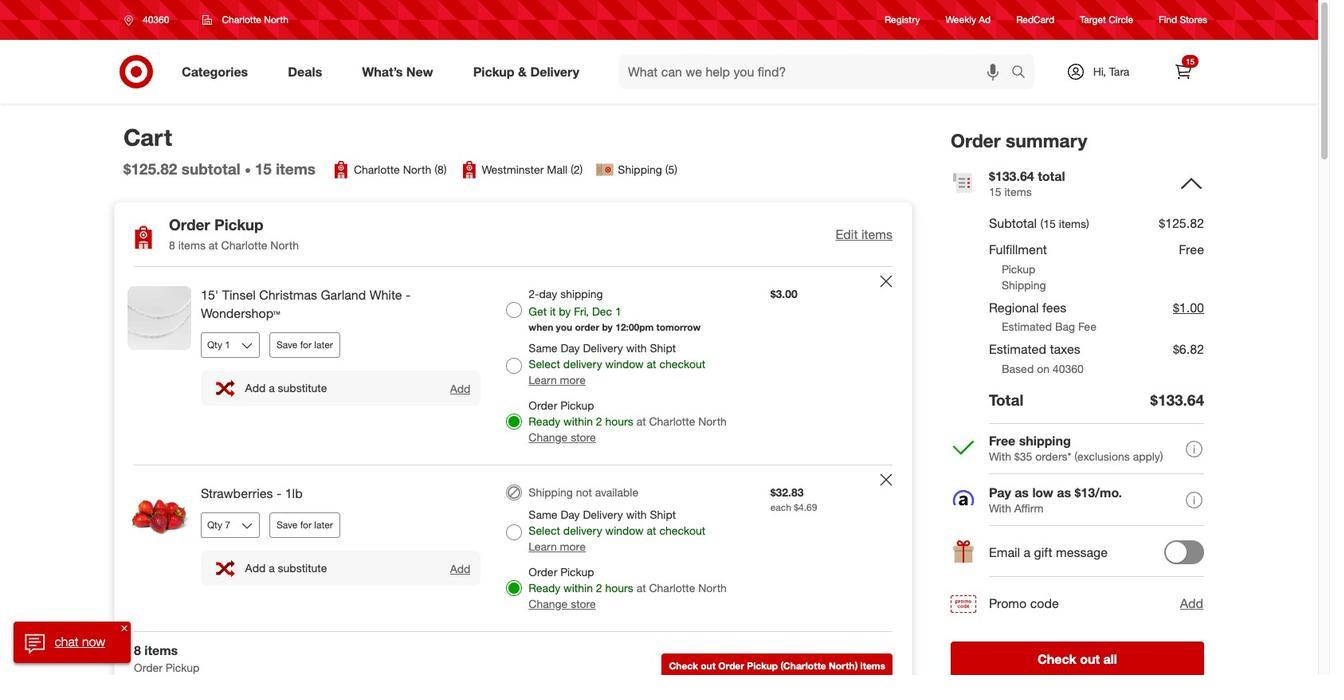 Task type: describe. For each thing, give the bounding box(es) containing it.
within for strawberries - 1lb
[[564, 581, 593, 595]]

free for free shipping with $35 orders* (exclusions apply)
[[989, 433, 1016, 449]]

shipping (5)
[[618, 163, 678, 177]]

weekly
[[946, 14, 977, 26]]

- inside 15' tinsel christmas garland white - wondershop™
[[406, 287, 411, 303]]

same for 15' tinsel christmas garland white - wondershop™
[[529, 341, 558, 355]]

charlotte north (8)
[[354, 163, 447, 177]]

westminster mall (2)
[[482, 163, 583, 177]]

total
[[1038, 168, 1066, 184]]

with for strawberries - 1lb
[[626, 508, 647, 521]]

change store button for strawberries - 1lb
[[529, 596, 596, 612]]

fees
[[1043, 299, 1067, 315]]

weekly ad
[[946, 14, 991, 26]]

garland
[[321, 287, 366, 303]]

mall
[[547, 163, 568, 177]]

registry
[[885, 14, 920, 26]]

0 horizontal spatial -
[[277, 486, 282, 501]]

charlotte inside dropdown button
[[222, 14, 261, 26]]

save for christmas
[[277, 339, 298, 351]]

15 for 15 items
[[255, 160, 272, 178]]

later for christmas
[[314, 339, 333, 351]]

pickup & delivery link
[[460, 54, 600, 89]]

target circle link
[[1080, 13, 1134, 27]]

2 for 15' tinsel christmas garland white - wondershop™
[[596, 415, 602, 428]]

with for 15' tinsel christmas garland white - wondershop™
[[626, 341, 647, 355]]

$125.82 subtotal
[[124, 160, 241, 178]]

1 horizontal spatial 40360
[[1053, 362, 1084, 376]]

more for strawberries - 1lb
[[560, 540, 586, 553]]

deals link
[[274, 54, 342, 89]]

target
[[1080, 14, 1106, 26]]

items inside '8 items order pickup'
[[145, 643, 178, 658]]

$32.83
[[771, 486, 804, 499]]

westminster
[[482, 163, 544, 177]]

What can we help you find? suggestions appear below search field
[[619, 54, 1016, 89]]

stores
[[1180, 14, 1208, 26]]

$6.82
[[1174, 342, 1205, 357]]

tomorrow
[[657, 321, 701, 333]]

$125.82 for $125.82 subtotal
[[124, 160, 177, 178]]

save for 1lb
[[277, 519, 298, 531]]

total
[[989, 391, 1024, 409]]

15' tinsel christmas garland white - wondershop™ link
[[201, 286, 481, 323]]

within for 15' tinsel christmas garland white - wondershop™
[[564, 415, 593, 428]]

with inside the pay as low as $13/mo. with affirm
[[989, 502, 1012, 515]]

christmas
[[259, 287, 317, 303]]

pickup inside '8 items order pickup'
[[166, 661, 199, 674]]

1 as from the left
[[1015, 485, 1029, 501]]

items)
[[1059, 217, 1090, 231]]

day
[[539, 287, 557, 301]]

learn more button for strawberries - 1lb
[[529, 539, 586, 555]]

hours for strawberries - 1lb
[[605, 581, 634, 595]]

$32.83 each $4.69
[[771, 486, 818, 513]]

ad
[[979, 14, 991, 26]]

each
[[771, 501, 792, 513]]

order inside '8 items order pickup'
[[134, 661, 163, 674]]

same day delivery with shipt select delivery window at checkout learn more for strawberries - 1lb
[[529, 508, 706, 553]]

12:00pm
[[616, 321, 654, 333]]

for for 1lb
[[300, 519, 312, 531]]

8 inside order pickup 8 items at charlotte north
[[169, 238, 175, 252]]

cart item ready to fulfill group containing strawberries - 1lb
[[115, 466, 912, 631]]

15'
[[201, 287, 219, 303]]

shipt for strawberries - 1lb
[[650, 508, 676, 521]]

$133.64 for $133.64
[[1151, 391, 1205, 409]]

redcard
[[1017, 14, 1055, 26]]

a for 1lb
[[269, 561, 275, 575]]

(15
[[1041, 217, 1056, 231]]

chat now button
[[13, 622, 131, 663]]

strawberries
[[201, 486, 273, 501]]

all
[[1104, 652, 1118, 668]]

(2)
[[571, 163, 583, 177]]

ready for strawberries - 1lb
[[529, 581, 561, 595]]

charlotte north
[[222, 14, 289, 26]]

list containing charlotte north (8)
[[332, 161, 678, 180]]

add button for 15' tinsel christmas garland white - wondershop™
[[449, 381, 471, 396]]

based
[[1002, 362, 1034, 376]]

north)
[[829, 660, 858, 672]]

free shipping with $35 orders* (exclusions apply)
[[989, 433, 1164, 464]]

based on 40360
[[1002, 362, 1084, 376]]

check out order pickup (charlotte north) items button
[[662, 654, 893, 675]]

code
[[1031, 596, 1059, 612]]

add a substitute for 1lb
[[245, 561, 327, 575]]

it
[[550, 305, 556, 318]]

tinsel
[[222, 287, 256, 303]]

categories
[[182, 63, 248, 79]]

day for 15' tinsel christmas garland white - wondershop™
[[561, 341, 580, 355]]

substitute for christmas
[[278, 381, 327, 395]]

add a substitute for christmas
[[245, 381, 327, 395]]

$1.00 button
[[1174, 296, 1205, 319]]

2 as from the left
[[1057, 485, 1072, 501]]

white
[[370, 287, 402, 303]]

categories link
[[168, 54, 268, 89]]

same for strawberries - 1lb
[[529, 508, 558, 521]]

find stores link
[[1159, 13, 1208, 27]]

taxes
[[1050, 342, 1081, 357]]

15' tinsel christmas garland white - wondershop™
[[201, 287, 411, 321]]

new
[[406, 63, 433, 79]]

hi,
[[1094, 65, 1106, 78]]

0 vertical spatial delivery
[[530, 63, 580, 79]]

2-day shipping get it by fri, dec 1 when you order by 12:00pm tomorrow
[[529, 287, 701, 333]]

pay as low as $13/mo. with affirm
[[989, 485, 1123, 515]]

8 items order pickup
[[134, 643, 199, 674]]

2-
[[529, 287, 539, 301]]

0 vertical spatial by
[[559, 305, 571, 318]]

orders*
[[1036, 450, 1072, 464]]

check for order summary
[[1038, 652, 1077, 668]]

wondershop™
[[201, 305, 280, 321]]

$4.69
[[794, 501, 818, 513]]

items inside button
[[861, 660, 886, 672]]

find
[[1159, 14, 1178, 26]]

hours for 15' tinsel christmas garland white - wondershop™
[[605, 415, 634, 428]]

estimated bag fee
[[1002, 320, 1097, 334]]

chat now
[[55, 634, 105, 650]]

$133.64 for $133.64 total 15 items
[[989, 168, 1035, 184]]

charlotte inside order pickup 8 items at charlotte north
[[221, 238, 267, 252]]

search button
[[1005, 54, 1043, 92]]

window for strawberries - 1lb
[[606, 524, 644, 537]]

delivery for 15' tinsel christmas garland white - wondershop™
[[583, 341, 623, 355]]

email
[[989, 544, 1021, 560]]

save for later for christmas
[[277, 339, 333, 351]]

(8)
[[435, 163, 447, 177]]

charlotte north button
[[192, 6, 299, 34]]

edit
[[836, 226, 858, 242]]

save for later button for christmas
[[269, 332, 340, 358]]

message
[[1056, 544, 1108, 560]]

target circle
[[1080, 14, 1134, 26]]

dec
[[592, 305, 612, 318]]

change for 15' tinsel christmas garland white - wondershop™
[[529, 431, 568, 444]]

affirm image
[[951, 488, 977, 514]]

pickup inside order pickup 8 items at charlotte north
[[214, 216, 264, 234]]

check for 8
[[669, 660, 698, 672]]

order
[[575, 321, 600, 333]]

registry link
[[885, 13, 920, 27]]

(charlotte
[[781, 660, 827, 672]]

on
[[1037, 362, 1050, 376]]

north inside order pickup 8 items at charlotte north
[[271, 238, 299, 252]]



Task type: vqa. For each thing, say whether or not it's contained in the screenshot.
FREE within the Free shipping With $35 orders* (exclusions apply)
yes



Task type: locate. For each thing, give the bounding box(es) containing it.
1 vertical spatial save for later button
[[269, 513, 340, 538]]

for
[[300, 339, 312, 351], [300, 519, 312, 531]]

0 vertical spatial store
[[571, 431, 596, 444]]

$3.00
[[771, 287, 798, 301]]

delivery for strawberries - 1lb
[[563, 524, 602, 537]]

day for strawberries - 1lb
[[561, 508, 580, 521]]

- left 1lb
[[277, 486, 282, 501]]

0 vertical spatial shipping
[[618, 163, 662, 177]]

free for free
[[1179, 241, 1205, 257]]

delivery
[[530, 63, 580, 79], [583, 341, 623, 355], [583, 508, 623, 521]]

2 store from the top
[[571, 597, 596, 611]]

fulfillment
[[989, 241, 1047, 257]]

shipping left not
[[529, 486, 573, 499]]

15 for 15
[[1186, 57, 1195, 66]]

hi, tara
[[1094, 65, 1130, 78]]

1 day from the top
[[561, 341, 580, 355]]

later down 15' tinsel christmas garland white - wondershop™ link
[[314, 339, 333, 351]]

free inside "free shipping with $35 orders* (exclusions apply)"
[[989, 433, 1016, 449]]

1 store from the top
[[571, 431, 596, 444]]

2
[[596, 415, 602, 428], [596, 581, 602, 595]]

1 more from the top
[[560, 373, 586, 387]]

check
[[1038, 652, 1077, 668], [669, 660, 698, 672]]

same day delivery with shipt select delivery window at checkout learn more down "12:00pm"
[[529, 341, 706, 387]]

apply)
[[1133, 450, 1164, 464]]

check out order pickup (charlotte north) items
[[669, 660, 886, 672]]

with inside "free shipping with $35 orders* (exclusions apply)"
[[989, 450, 1012, 464]]

order pickup ready within 2 hours at charlotte north change store for 15' tinsel christmas garland white - wondershop™
[[529, 399, 727, 444]]

Store pickup radio
[[507, 414, 522, 430]]

40360 button
[[114, 6, 186, 34]]

ready right store pickup radio
[[529, 415, 561, 428]]

(5)
[[665, 163, 678, 177]]

by right it
[[559, 305, 571, 318]]

with down "12:00pm"
[[626, 341, 647, 355]]

subtotal
[[989, 216, 1037, 232]]

2 delivery from the top
[[563, 524, 602, 537]]

learn more button down the shipping not available
[[529, 539, 586, 555]]

ready
[[529, 415, 561, 428], [529, 581, 561, 595]]

1 vertical spatial cart item ready to fulfill group
[[115, 466, 912, 631]]

save down 15' tinsel christmas garland white - wondershop™
[[277, 339, 298, 351]]

free
[[1179, 241, 1205, 257], [989, 433, 1016, 449]]

store for strawberries - 1lb
[[571, 597, 596, 611]]

change
[[529, 431, 568, 444], [529, 597, 568, 611]]

2 save for later from the top
[[277, 519, 333, 531]]

1 vertical spatial within
[[564, 581, 593, 595]]

with down 'pay'
[[989, 502, 1012, 515]]

1 save for later button from the top
[[269, 332, 340, 358]]

2 with from the top
[[626, 508, 647, 521]]

store for 15' tinsel christmas garland white - wondershop™
[[571, 431, 596, 444]]

save for later button
[[269, 332, 340, 358], [269, 513, 340, 538]]

8 inside '8 items order pickup'
[[134, 643, 141, 658]]

you
[[556, 321, 573, 333]]

2 window from the top
[[606, 524, 644, 537]]

2 with from the top
[[989, 502, 1012, 515]]

1 horizontal spatial 15
[[989, 185, 1002, 198]]

0 vertical spatial 2
[[596, 415, 602, 428]]

order inside button
[[719, 660, 745, 672]]

tara
[[1110, 65, 1130, 78]]

✕ button
[[118, 622, 131, 635]]

day down you
[[561, 341, 580, 355]]

affirm image
[[953, 491, 974, 506]]

later for 1lb
[[314, 519, 333, 531]]

subtotal
[[182, 160, 241, 178]]

window down "12:00pm"
[[606, 357, 644, 371]]

1 learn from the top
[[529, 373, 557, 387]]

1 vertical spatial by
[[602, 321, 613, 333]]

within
[[564, 415, 593, 428], [564, 581, 593, 595]]

0 horizontal spatial 15
[[255, 160, 272, 178]]

shipping inside 2-day shipping get it by fri, dec 1 when you order by 12:00pm tomorrow
[[561, 287, 603, 301]]

1 window from the top
[[606, 357, 644, 371]]

order summary
[[951, 129, 1088, 151]]

1 vertical spatial day
[[561, 508, 580, 521]]

$1.00
[[1174, 299, 1205, 315]]

same
[[529, 341, 558, 355], [529, 508, 558, 521]]

0 vertical spatial order pickup ready within 2 hours at charlotte north change store
[[529, 399, 727, 444]]

2 cart item ready to fulfill group from the top
[[115, 466, 912, 631]]

2 later from the top
[[314, 519, 333, 531]]

out for order summary
[[1080, 652, 1100, 668]]

1 vertical spatial delivery
[[563, 524, 602, 537]]

out
[[1080, 652, 1100, 668], [701, 660, 716, 672]]

1 horizontal spatial shipping
[[618, 163, 662, 177]]

estimated taxes
[[989, 342, 1081, 357]]

2 save for later button from the top
[[269, 513, 340, 538]]

north inside dropdown button
[[264, 14, 289, 26]]

delivery down order
[[583, 341, 623, 355]]

1 vertical spatial with
[[626, 508, 647, 521]]

2 2 from the top
[[596, 581, 602, 595]]

0 horizontal spatial check
[[669, 660, 698, 672]]

shipt
[[650, 341, 676, 355], [650, 508, 676, 521]]

2 vertical spatial add button
[[1180, 594, 1205, 614]]

add button for strawberries - 1lb
[[449, 561, 471, 576]]

1 select from the top
[[529, 357, 560, 371]]

checkout for 15' tinsel christmas garland white - wondershop™
[[660, 357, 706, 371]]

shipping for shipping (5)
[[618, 163, 662, 177]]

estimated up based
[[989, 342, 1047, 357]]

what's new link
[[349, 54, 453, 89]]

- right the white
[[406, 287, 411, 303]]

shipping inside "free shipping with $35 orders* (exclusions apply)"
[[1019, 433, 1071, 449]]

shipping
[[561, 287, 603, 301], [1019, 433, 1071, 449]]

15 down stores
[[1186, 57, 1195, 66]]

0 vertical spatial ready
[[529, 415, 561, 428]]

2 vertical spatial shipping
[[529, 486, 573, 499]]

1 change from the top
[[529, 431, 568, 444]]

0 vertical spatial substitute
[[278, 381, 327, 395]]

15 items
[[255, 160, 316, 178]]

0 vertical spatial $125.82
[[124, 160, 177, 178]]

with
[[989, 450, 1012, 464], [989, 502, 1012, 515]]

delivery for strawberries - 1lb
[[583, 508, 623, 521]]

2 shipt from the top
[[650, 508, 676, 521]]

cart item ready to fulfill group
[[115, 267, 912, 465], [115, 466, 912, 631]]

low
[[1033, 485, 1054, 501]]

shipping up fri, at the top of page
[[561, 287, 603, 301]]

save for later button down 1lb
[[269, 513, 340, 538]]

0 vertical spatial add button
[[449, 381, 471, 396]]

1 vertical spatial $133.64
[[1151, 391, 1205, 409]]

1 horizontal spatial free
[[1179, 241, 1205, 257]]

1 vertical spatial later
[[314, 519, 333, 531]]

1 vertical spatial learn
[[529, 540, 557, 553]]

1 2 from the top
[[596, 415, 602, 428]]

0 vertical spatial save
[[277, 339, 298, 351]]

learn down the shipping not available
[[529, 540, 557, 553]]

email a gift message
[[989, 544, 1108, 560]]

None radio
[[507, 358, 522, 374], [507, 485, 522, 501], [507, 358, 522, 374], [507, 485, 522, 501]]

1 substitute from the top
[[278, 381, 327, 395]]

0 vertical spatial within
[[564, 415, 593, 428]]

a for christmas
[[269, 381, 275, 395]]

2 select from the top
[[529, 524, 560, 537]]

delivery right &
[[530, 63, 580, 79]]

for down 15' tinsel christmas garland white - wondershop™
[[300, 339, 312, 351]]

0 vertical spatial more
[[560, 373, 586, 387]]

1 delivery from the top
[[563, 357, 602, 371]]

learn more button down you
[[529, 372, 586, 388]]

1 vertical spatial window
[[606, 524, 644, 537]]

within right store pickup radio
[[564, 415, 593, 428]]

0 vertical spatial save for later
[[277, 339, 333, 351]]

40360 inside 40360 'dropdown button'
[[143, 14, 169, 26]]

order pickup ready within 2 hours at charlotte north change store for strawberries - 1lb
[[529, 565, 727, 611]]

1 save from the top
[[277, 339, 298, 351]]

shipping up regional fees
[[1002, 278, 1046, 291]]

shipping inside cart item ready to fulfill group
[[529, 486, 573, 499]]

for for christmas
[[300, 339, 312, 351]]

15 up the 'subtotal'
[[989, 185, 1002, 198]]

15 link
[[1166, 54, 1201, 89]]

save for later button down 15' tinsel christmas garland white - wondershop™
[[269, 332, 340, 358]]

1 save for later from the top
[[277, 339, 333, 351]]

estimated down regional fees
[[1002, 320, 1052, 334]]

1 vertical spatial shipping
[[1002, 278, 1046, 291]]

1 vertical spatial -
[[277, 486, 282, 501]]

1 horizontal spatial check
[[1038, 652, 1077, 668]]

select down when
[[529, 357, 560, 371]]

cart item ready to fulfill group containing 15' tinsel christmas garland white - wondershop™
[[115, 267, 912, 465]]

0 vertical spatial 40360
[[143, 14, 169, 26]]

2 day from the top
[[561, 508, 580, 521]]

more down the shipping not available
[[560, 540, 586, 553]]

what's
[[362, 63, 403, 79]]

0 vertical spatial hours
[[605, 415, 634, 428]]

1 with from the top
[[989, 450, 1012, 464]]

shipt for 15' tinsel christmas garland white - wondershop™
[[650, 341, 676, 355]]

1 vertical spatial add button
[[449, 561, 471, 576]]

delivery down available
[[583, 508, 623, 521]]

north
[[264, 14, 289, 26], [403, 163, 432, 177], [271, 238, 299, 252], [699, 415, 727, 428], [699, 581, 727, 595]]

learn for 15' tinsel christmas garland white - wondershop™
[[529, 373, 557, 387]]

0 horizontal spatial 40360
[[143, 14, 169, 26]]

for down 1lb
[[300, 519, 312, 531]]

1 change store button from the top
[[529, 430, 596, 446]]

at inside order pickup 8 items at charlotte north
[[209, 238, 218, 252]]

check inside check out order pickup (charlotte north) items button
[[669, 660, 698, 672]]

items inside $133.64 total 15 items
[[1005, 185, 1032, 198]]

2 vertical spatial 15
[[989, 185, 1002, 198]]

1 vertical spatial a
[[1024, 544, 1031, 560]]

within right store pickup option
[[564, 581, 593, 595]]

2 change store button from the top
[[529, 596, 596, 612]]

1 vertical spatial hours
[[605, 581, 634, 595]]

0 vertical spatial window
[[606, 357, 644, 371]]

now
[[82, 634, 105, 650]]

shipping left (5)
[[618, 163, 662, 177]]

1 add a substitute from the top
[[245, 381, 327, 395]]

40360
[[143, 14, 169, 26], [1053, 362, 1084, 376]]

2 more from the top
[[560, 540, 586, 553]]

delivery
[[563, 357, 602, 371], [563, 524, 602, 537]]

substitute
[[278, 381, 327, 395], [278, 561, 327, 575]]

1 order pickup ready within 2 hours at charlotte north change store from the top
[[529, 399, 727, 444]]

order
[[951, 129, 1001, 151], [169, 216, 210, 234], [529, 399, 558, 412], [529, 565, 558, 579], [719, 660, 745, 672], [134, 661, 163, 674]]

0 vertical spatial save for later button
[[269, 332, 340, 358]]

select down the shipping not available
[[529, 524, 560, 537]]

1 same from the top
[[529, 341, 558, 355]]

2 save from the top
[[277, 519, 298, 531]]

None radio
[[507, 302, 522, 318], [507, 525, 522, 541], [507, 302, 522, 318], [507, 525, 522, 541]]

change store button for 15' tinsel christmas garland white - wondershop™
[[529, 430, 596, 446]]

save for later down 15' tinsel christmas garland white - wondershop™
[[277, 339, 333, 351]]

checkout for strawberries - 1lb
[[660, 524, 706, 537]]

2 ready from the top
[[529, 581, 561, 595]]

15 inside $133.64 total 15 items
[[989, 185, 1002, 198]]

delivery down order
[[563, 357, 602, 371]]

0 vertical spatial same
[[529, 341, 558, 355]]

2 for from the top
[[300, 519, 312, 531]]

1 vertical spatial select
[[529, 524, 560, 537]]

ready right store pickup option
[[529, 581, 561, 595]]

learn more button for 15' tinsel christmas garland white - wondershop™
[[529, 372, 586, 388]]

1 cart item ready to fulfill group from the top
[[115, 267, 912, 465]]

0 horizontal spatial free
[[989, 433, 1016, 449]]

0 vertical spatial change
[[529, 431, 568, 444]]

select for 15' tinsel christmas garland white - wondershop™
[[529, 357, 560, 371]]

1 vertical spatial same day delivery with shipt select delivery window at checkout learn more
[[529, 508, 706, 553]]

change store button right store pickup radio
[[529, 430, 596, 446]]

0 vertical spatial with
[[989, 450, 1012, 464]]

1 vertical spatial store
[[571, 597, 596, 611]]

0 vertical spatial change store button
[[529, 430, 596, 446]]

shipping for shipping not available
[[529, 486, 573, 499]]

1 vertical spatial change
[[529, 597, 568, 611]]

1 vertical spatial add a substitute
[[245, 561, 327, 575]]

more for 15' tinsel christmas garland white - wondershop™
[[560, 373, 586, 387]]

pickup inside pickup shipping
[[1002, 262, 1036, 276]]

Store pickup radio
[[507, 580, 522, 596]]

chat now dialog
[[13, 622, 131, 663]]

0 vertical spatial learn more button
[[529, 372, 586, 388]]

8 up 15&#39; tinsel christmas garland white - wondershop&#8482; image
[[169, 238, 175, 252]]

same day delivery with shipt select delivery window at checkout learn more for 15' tinsel christmas garland white - wondershop™
[[529, 341, 706, 387]]

shipping inside list
[[618, 163, 662, 177]]

later down strawberries - 1lb link
[[314, 519, 333, 531]]

1 within from the top
[[564, 415, 593, 428]]

2 same day delivery with shipt select delivery window at checkout learn more from the top
[[529, 508, 706, 553]]

$133.64 down order summary
[[989, 168, 1035, 184]]

change store button right store pickup option
[[529, 596, 596, 612]]

0 vertical spatial 8
[[169, 238, 175, 252]]

shipping not available
[[529, 486, 639, 499]]

1 with from the top
[[626, 341, 647, 355]]

0 vertical spatial shipping
[[561, 287, 603, 301]]

0 vertical spatial shipt
[[650, 341, 676, 355]]

$133.64 inside $133.64 total 15 items
[[989, 168, 1035, 184]]

items inside dropdown button
[[862, 226, 893, 242]]

1 horizontal spatial $125.82
[[1159, 216, 1205, 232]]

1 later from the top
[[314, 339, 333, 351]]

0 horizontal spatial by
[[559, 305, 571, 318]]

0 vertical spatial cart item ready to fulfill group
[[115, 267, 912, 465]]

1 horizontal spatial -
[[406, 287, 411, 303]]

select for strawberries - 1lb
[[529, 524, 560, 537]]

$133.64 down $6.82
[[1151, 391, 1205, 409]]

window down available
[[606, 524, 644, 537]]

15 right subtotal
[[255, 160, 272, 178]]

summary
[[1006, 129, 1088, 151]]

1 vertical spatial checkout
[[660, 524, 706, 537]]

0 vertical spatial free
[[1179, 241, 1205, 257]]

save for later for 1lb
[[277, 519, 333, 531]]

estimated for estimated taxes
[[989, 342, 1047, 357]]

8 right now
[[134, 643, 141, 658]]

2 vertical spatial delivery
[[583, 508, 623, 521]]

ready for 15' tinsel christmas garland white - wondershop™
[[529, 415, 561, 428]]

delivery for 15' tinsel christmas garland white - wondershop™
[[563, 357, 602, 371]]

1 horizontal spatial by
[[602, 321, 613, 333]]

estimated for estimated bag fee
[[1002, 320, 1052, 334]]

15
[[1186, 57, 1195, 66], [255, 160, 272, 178], [989, 185, 1002, 198]]

checkout
[[660, 357, 706, 371], [660, 524, 706, 537]]

1 vertical spatial with
[[989, 502, 1012, 515]]

as right 'low'
[[1057, 485, 1072, 501]]

with left $35
[[989, 450, 1012, 464]]

2 order pickup ready within 2 hours at charlotte north change store from the top
[[529, 565, 727, 611]]

0 horizontal spatial as
[[1015, 485, 1029, 501]]

shipping up orders*
[[1019, 433, 1071, 449]]

2 same from the top
[[529, 508, 558, 521]]

0 vertical spatial checkout
[[660, 357, 706, 371]]

more down you
[[560, 373, 586, 387]]

1 vertical spatial order pickup ready within 2 hours at charlotte north change store
[[529, 565, 727, 611]]

1 vertical spatial estimated
[[989, 342, 1047, 357]]

order inside order pickup 8 items at charlotte north
[[169, 216, 210, 234]]

pickup
[[473, 63, 515, 79], [214, 216, 264, 234], [1002, 262, 1036, 276], [561, 399, 594, 412], [561, 565, 594, 579], [747, 660, 778, 672], [166, 661, 199, 674]]

more
[[560, 373, 586, 387], [560, 540, 586, 553]]

1 same day delivery with shipt select delivery window at checkout learn more from the top
[[529, 341, 706, 387]]

1 vertical spatial change store button
[[529, 596, 596, 612]]

fee
[[1079, 320, 1097, 334]]

chat
[[55, 634, 79, 650]]

2 substitute from the top
[[278, 561, 327, 575]]

change for strawberries - 1lb
[[529, 597, 568, 611]]

1 vertical spatial delivery
[[583, 341, 623, 355]]

free up $35
[[989, 433, 1016, 449]]

0 vertical spatial -
[[406, 287, 411, 303]]

15&#39; tinsel christmas garland white - wondershop&#8482; image
[[128, 286, 191, 350]]

(exclusions
[[1075, 450, 1130, 464]]

0 vertical spatial select
[[529, 357, 560, 371]]

promo
[[989, 596, 1027, 612]]

order pickup 8 items at charlotte north
[[169, 216, 299, 252]]

2 for strawberries - 1lb
[[596, 581, 602, 595]]

delivery down the shipping not available
[[563, 524, 602, 537]]

day down the shipping not available
[[561, 508, 580, 521]]

0 vertical spatial delivery
[[563, 357, 602, 371]]

0 horizontal spatial $133.64
[[989, 168, 1035, 184]]

1 vertical spatial substitute
[[278, 561, 327, 575]]

with down available
[[626, 508, 647, 521]]

check out all
[[1038, 652, 1118, 668]]

$133.64
[[989, 168, 1035, 184], [1151, 391, 1205, 409]]

1 vertical spatial same
[[529, 508, 558, 521]]

check inside check out all button
[[1038, 652, 1077, 668]]

1 vertical spatial 15
[[255, 160, 272, 178]]

substitute for 1lb
[[278, 561, 327, 575]]

save down 1lb
[[277, 519, 298, 531]]

save for later down 1lb
[[277, 519, 333, 531]]

pay
[[989, 485, 1011, 501]]

1 vertical spatial $125.82
[[1159, 216, 1205, 232]]

0 horizontal spatial shipping
[[529, 486, 573, 499]]

1 vertical spatial save
[[277, 519, 298, 531]]

2 learn more button from the top
[[529, 539, 586, 555]]

2 vertical spatial a
[[269, 561, 275, 575]]

1 vertical spatial learn more button
[[529, 539, 586, 555]]

free up $1.00 at the top
[[1179, 241, 1205, 257]]

1 for from the top
[[300, 339, 312, 351]]

1 learn more button from the top
[[529, 372, 586, 388]]

items inside order pickup 8 items at charlotte north
[[178, 238, 206, 252]]

pickup inside button
[[747, 660, 778, 672]]

2 learn from the top
[[529, 540, 557, 553]]

save
[[277, 339, 298, 351], [277, 519, 298, 531]]

save for later button for 1lb
[[269, 513, 340, 538]]

same down when
[[529, 341, 558, 355]]

2 horizontal spatial shipping
[[1002, 278, 1046, 291]]

add button
[[449, 381, 471, 396], [449, 561, 471, 576], [1180, 594, 1205, 614]]

0 horizontal spatial $125.82
[[124, 160, 177, 178]]

list
[[332, 161, 678, 180]]

2 checkout from the top
[[660, 524, 706, 537]]

out for 8
[[701, 660, 716, 672]]

$13/mo.
[[1075, 485, 1123, 501]]

not
[[576, 486, 592, 499]]

2 change from the top
[[529, 597, 568, 611]]

$125.82 for $125.82
[[1159, 216, 1205, 232]]

same day delivery with shipt select delivery window at checkout learn more down available
[[529, 508, 706, 553]]

1 vertical spatial 40360
[[1053, 362, 1084, 376]]

2 within from the top
[[564, 581, 593, 595]]

by down dec
[[602, 321, 613, 333]]

check out all button
[[951, 642, 1205, 675]]

$35
[[1015, 450, 1033, 464]]

✕
[[121, 623, 127, 633]]

0 vertical spatial later
[[314, 339, 333, 351]]

bag
[[1055, 320, 1076, 334]]

0 horizontal spatial out
[[701, 660, 716, 672]]

search
[[1005, 65, 1043, 81]]

1 vertical spatial 2
[[596, 581, 602, 595]]

1 ready from the top
[[529, 415, 561, 428]]

1 hours from the top
[[605, 415, 634, 428]]

0 horizontal spatial 8
[[134, 643, 141, 658]]

2 hours from the top
[[605, 581, 634, 595]]

1 horizontal spatial as
[[1057, 485, 1072, 501]]

1 horizontal spatial $133.64
[[1151, 391, 1205, 409]]

learn for strawberries - 1lb
[[529, 540, 557, 553]]

2 add a substitute from the top
[[245, 561, 327, 575]]

promo code
[[989, 596, 1059, 612]]

as up "affirm"
[[1015, 485, 1029, 501]]

same day delivery with shipt select delivery window at checkout learn more
[[529, 341, 706, 387], [529, 508, 706, 553]]

1 shipt from the top
[[650, 341, 676, 355]]

0 vertical spatial estimated
[[1002, 320, 1052, 334]]

window for 15' tinsel christmas garland white - wondershop™
[[606, 357, 644, 371]]

1 vertical spatial ready
[[529, 581, 561, 595]]

add a substitute
[[245, 381, 327, 395], [245, 561, 327, 575]]

edit items button
[[836, 225, 893, 244]]

same down the shipping not available
[[529, 508, 558, 521]]

0 vertical spatial same day delivery with shipt select delivery window at checkout learn more
[[529, 341, 706, 387]]

learn down when
[[529, 373, 557, 387]]

0 vertical spatial with
[[626, 341, 647, 355]]

1 checkout from the top
[[660, 357, 706, 371]]

available
[[595, 486, 639, 499]]

strawberries - 1lb image
[[128, 485, 191, 549]]



